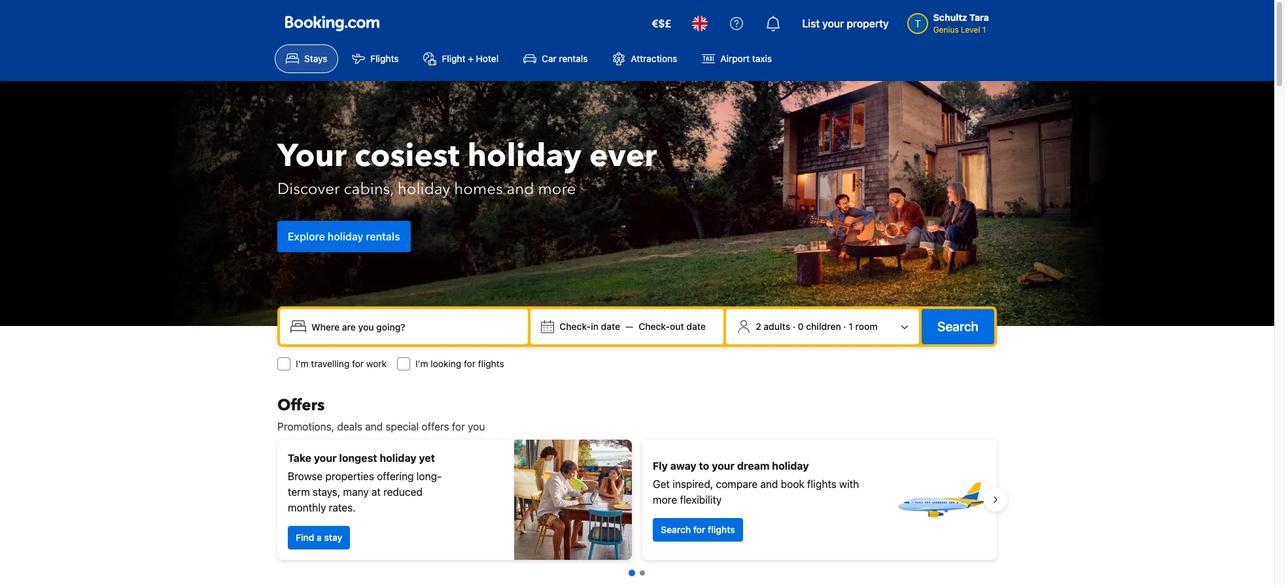 Task type: vqa. For each thing, say whether or not it's contained in the screenshot.
beds on the top of page
no



Task type: describe. For each thing, give the bounding box(es) containing it.
reduced
[[383, 487, 423, 498]]

your for property
[[822, 18, 844, 29]]

deals
[[337, 421, 362, 433]]

you
[[468, 421, 485, 433]]

for down flexibility
[[693, 525, 705, 536]]

flight
[[442, 53, 465, 64]]

flight + hotel
[[442, 53, 499, 64]]

and inside 'your cosiest holiday ever discover cabins, holiday homes and more'
[[507, 178, 534, 200]]

cabins,
[[344, 178, 394, 200]]

take your longest holiday yet image
[[514, 440, 632, 561]]

take your longest holiday yet browse properties offering long- term stays, many at reduced monthly rates.
[[288, 453, 442, 514]]

explore holiday rentals
[[288, 231, 400, 242]]

1 inside schultz tara genius level 1
[[982, 25, 986, 35]]

property
[[847, 18, 889, 29]]

book
[[781, 479, 805, 491]]

term
[[288, 487, 310, 498]]

children
[[806, 321, 841, 332]]

—
[[625, 321, 633, 332]]

fly away to your dream holiday image
[[895, 455, 986, 546]]

i'm
[[415, 358, 428, 370]]

0
[[798, 321, 804, 332]]

2 date from the left
[[687, 321, 706, 332]]

take
[[288, 453, 311, 464]]

offers
[[277, 395, 325, 417]]

schultz
[[933, 12, 967, 23]]

taxis
[[752, 53, 772, 64]]

attractions link
[[601, 44, 688, 73]]

airport taxis link
[[691, 44, 783, 73]]

find a stay link
[[288, 527, 350, 550]]

for inside offers promotions, deals and special offers for you
[[452, 421, 465, 433]]

2 · from the left
[[843, 321, 846, 332]]

explore holiday rentals link
[[277, 221, 411, 252]]

list your property
[[802, 18, 889, 29]]

holiday inside take your longest holiday yet browse properties offering long- term stays, many at reduced monthly rates.
[[380, 453, 417, 464]]

i'm looking for flights
[[415, 358, 504, 370]]

browse
[[288, 471, 323, 483]]

room
[[855, 321, 878, 332]]

holiday up homes
[[467, 134, 582, 178]]

1 horizontal spatial flights
[[708, 525, 735, 536]]

stays,
[[313, 487, 340, 498]]

your account menu schultz tara genius level 1 element
[[907, 6, 994, 36]]

find
[[296, 532, 314, 544]]

find a stay
[[296, 532, 342, 544]]

2
[[756, 321, 761, 332]]

search for search
[[937, 319, 979, 334]]

cosiest
[[355, 134, 460, 178]]

check-out date button
[[633, 315, 711, 339]]

offering
[[377, 471, 414, 483]]

list your property link
[[794, 8, 897, 39]]

properties
[[325, 471, 374, 483]]

in
[[591, 321, 599, 332]]

holiday down "cosiest"
[[398, 178, 450, 200]]

region containing take your longest holiday yet
[[267, 435, 1007, 566]]

out
[[670, 321, 684, 332]]

your inside fly away to your dream holiday get inspired, compare and book flights with more flexibility
[[712, 461, 735, 472]]

2 adults · 0 children · 1 room button
[[732, 315, 914, 340]]

compare
[[716, 479, 758, 491]]

discover
[[277, 178, 340, 200]]

0 horizontal spatial flights
[[478, 358, 504, 370]]

€$£
[[652, 18, 671, 29]]

get
[[653, 479, 670, 491]]

rentals inside 'link'
[[366, 231, 400, 242]]

flight + hotel link
[[412, 44, 510, 73]]

level
[[961, 25, 980, 35]]

adults
[[764, 321, 790, 332]]

search for search for flights
[[661, 525, 691, 536]]

booking.com image
[[285, 16, 379, 31]]

schultz tara genius level 1
[[933, 12, 989, 35]]

car rentals link
[[512, 44, 599, 73]]

for left work
[[352, 358, 364, 370]]

list
[[802, 18, 820, 29]]

fly away to your dream holiday get inspired, compare and book flights with more flexibility
[[653, 461, 859, 506]]



Task type: locate. For each thing, give the bounding box(es) containing it.
0 horizontal spatial your
[[314, 453, 337, 464]]

explore
[[288, 231, 325, 242]]

0 vertical spatial and
[[507, 178, 534, 200]]

hotel
[[476, 53, 499, 64]]

check- right —
[[639, 321, 670, 332]]

airport
[[720, 53, 750, 64]]

your for longest
[[314, 453, 337, 464]]

i'm travelling for work
[[296, 358, 387, 370]]

away
[[670, 461, 697, 472]]

search for flights
[[661, 525, 735, 536]]

2 horizontal spatial and
[[760, 479, 778, 491]]

and right 'deals'
[[365, 421, 383, 433]]

2 horizontal spatial flights
[[807, 479, 837, 491]]

flights left with
[[807, 479, 837, 491]]

at
[[371, 487, 381, 498]]

rentals right car
[[559, 53, 588, 64]]

2 vertical spatial flights
[[708, 525, 735, 536]]

stays link
[[275, 44, 338, 73]]

your inside take your longest holiday yet browse properties offering long- term stays, many at reduced monthly rates.
[[314, 453, 337, 464]]

for
[[352, 358, 364, 370], [464, 358, 476, 370], [452, 421, 465, 433], [693, 525, 705, 536]]

and right homes
[[507, 178, 534, 200]]

check- left —
[[560, 321, 591, 332]]

work
[[366, 358, 387, 370]]

more
[[538, 178, 576, 200], [653, 495, 677, 506]]

i'm
[[296, 358, 309, 370]]

holiday inside 'link'
[[328, 231, 363, 242]]

1 vertical spatial 1
[[849, 321, 853, 332]]

0 vertical spatial search
[[937, 319, 979, 334]]

1 date from the left
[[601, 321, 620, 332]]

0 horizontal spatial and
[[365, 421, 383, 433]]

ever
[[589, 134, 657, 178]]

0 horizontal spatial search
[[661, 525, 691, 536]]

flights right looking
[[478, 358, 504, 370]]

rates.
[[329, 502, 356, 514]]

check-
[[560, 321, 591, 332], [639, 321, 670, 332]]

stay
[[324, 532, 342, 544]]

search
[[937, 319, 979, 334], [661, 525, 691, 536]]

1 horizontal spatial your
[[712, 461, 735, 472]]

stays
[[304, 53, 327, 64]]

looking
[[431, 358, 461, 370]]

more inside fly away to your dream holiday get inspired, compare and book flights with more flexibility
[[653, 495, 677, 506]]

search for flights link
[[653, 519, 743, 542]]

2 vertical spatial and
[[760, 479, 778, 491]]

and inside offers promotions, deals and special offers for you
[[365, 421, 383, 433]]

0 horizontal spatial 1
[[849, 321, 853, 332]]

long-
[[417, 471, 442, 483]]

many
[[343, 487, 369, 498]]

holiday
[[467, 134, 582, 178], [398, 178, 450, 200], [328, 231, 363, 242], [380, 453, 417, 464], [772, 461, 809, 472]]

1 vertical spatial flights
[[807, 479, 837, 491]]

0 horizontal spatial date
[[601, 321, 620, 332]]

0 vertical spatial more
[[538, 178, 576, 200]]

car
[[542, 53, 557, 64]]

1 vertical spatial more
[[653, 495, 677, 506]]

check-in date button
[[554, 315, 625, 339]]

flights down flexibility
[[708, 525, 735, 536]]

0 horizontal spatial ·
[[793, 321, 796, 332]]

1 horizontal spatial 1
[[982, 25, 986, 35]]

dream
[[737, 461, 770, 472]]

date right out
[[687, 321, 706, 332]]

1 vertical spatial rentals
[[366, 231, 400, 242]]

flexibility
[[680, 495, 722, 506]]

travelling
[[311, 358, 350, 370]]

search inside button
[[937, 319, 979, 334]]

your right to
[[712, 461, 735, 472]]

· left 0
[[793, 321, 796, 332]]

your
[[277, 134, 347, 178]]

rentals down cabins,
[[366, 231, 400, 242]]

1 vertical spatial and
[[365, 421, 383, 433]]

1 horizontal spatial rentals
[[559, 53, 588, 64]]

homes
[[454, 178, 503, 200]]

check-in date — check-out date
[[560, 321, 706, 332]]

region
[[267, 435, 1007, 566]]

your right list
[[822, 18, 844, 29]]

flights
[[478, 358, 504, 370], [807, 479, 837, 491], [708, 525, 735, 536]]

1 · from the left
[[793, 321, 796, 332]]

car rentals
[[542, 53, 588, 64]]

and inside fly away to your dream holiday get inspired, compare and book flights with more flexibility
[[760, 479, 778, 491]]

0 vertical spatial flights
[[478, 358, 504, 370]]

holiday right explore
[[328, 231, 363, 242]]

1 horizontal spatial check-
[[639, 321, 670, 332]]

1 horizontal spatial and
[[507, 178, 534, 200]]

your right take
[[314, 453, 337, 464]]

rentals
[[559, 53, 588, 64], [366, 231, 400, 242]]

for right looking
[[464, 358, 476, 370]]

to
[[699, 461, 709, 472]]

1 inside 2 adults · 0 children · 1 room button
[[849, 321, 853, 332]]

offers promotions, deals and special offers for you
[[277, 395, 485, 433]]

monthly
[[288, 502, 326, 514]]

longest
[[339, 453, 377, 464]]

flights inside fly away to your dream holiday get inspired, compare and book flights with more flexibility
[[807, 479, 837, 491]]

inspired,
[[673, 479, 713, 491]]

date
[[601, 321, 620, 332], [687, 321, 706, 332]]

1 horizontal spatial more
[[653, 495, 677, 506]]

special
[[386, 421, 419, 433]]

€$£ button
[[644, 8, 679, 39]]

1 horizontal spatial ·
[[843, 321, 846, 332]]

holiday up book
[[772, 461, 809, 472]]

promotions,
[[277, 421, 334, 433]]

attractions
[[631, 53, 677, 64]]

1 down tara
[[982, 25, 986, 35]]

airport taxis
[[720, 53, 772, 64]]

1 check- from the left
[[560, 321, 591, 332]]

offers
[[422, 421, 449, 433]]

search inside region
[[661, 525, 691, 536]]

1 left room
[[849, 321, 853, 332]]

a
[[317, 532, 322, 544]]

more inside 'your cosiest holiday ever discover cabins, holiday homes and more'
[[538, 178, 576, 200]]

with
[[839, 479, 859, 491]]

your
[[822, 18, 844, 29], [314, 453, 337, 464], [712, 461, 735, 472]]

+
[[468, 53, 474, 64]]

for left 'you'
[[452, 421, 465, 433]]

flights
[[371, 53, 399, 64]]

date right in
[[601, 321, 620, 332]]

progress bar
[[629, 570, 645, 577]]

2 adults · 0 children · 1 room
[[756, 321, 878, 332]]

0 vertical spatial rentals
[[559, 53, 588, 64]]

and
[[507, 178, 534, 200], [365, 421, 383, 433], [760, 479, 778, 491]]

flights link
[[341, 44, 410, 73]]

holiday inside fly away to your dream holiday get inspired, compare and book flights with more flexibility
[[772, 461, 809, 472]]

1
[[982, 25, 986, 35], [849, 321, 853, 332]]

your cosiest holiday ever discover cabins, holiday homes and more
[[277, 134, 657, 200]]

fly
[[653, 461, 668, 472]]

1 horizontal spatial date
[[687, 321, 706, 332]]

0 vertical spatial 1
[[982, 25, 986, 35]]

2 horizontal spatial your
[[822, 18, 844, 29]]

genius
[[933, 25, 959, 35]]

Where are you going? field
[[306, 315, 523, 339]]

tara
[[970, 12, 989, 23]]

·
[[793, 321, 796, 332], [843, 321, 846, 332]]

and left book
[[760, 479, 778, 491]]

2 check- from the left
[[639, 321, 670, 332]]

0 horizontal spatial more
[[538, 178, 576, 200]]

1 vertical spatial search
[[661, 525, 691, 536]]

1 horizontal spatial search
[[937, 319, 979, 334]]

search button
[[922, 309, 994, 345]]

0 horizontal spatial rentals
[[366, 231, 400, 242]]

yet
[[419, 453, 435, 464]]

· right "children" at the right of the page
[[843, 321, 846, 332]]

0 horizontal spatial check-
[[560, 321, 591, 332]]

holiday up offering
[[380, 453, 417, 464]]



